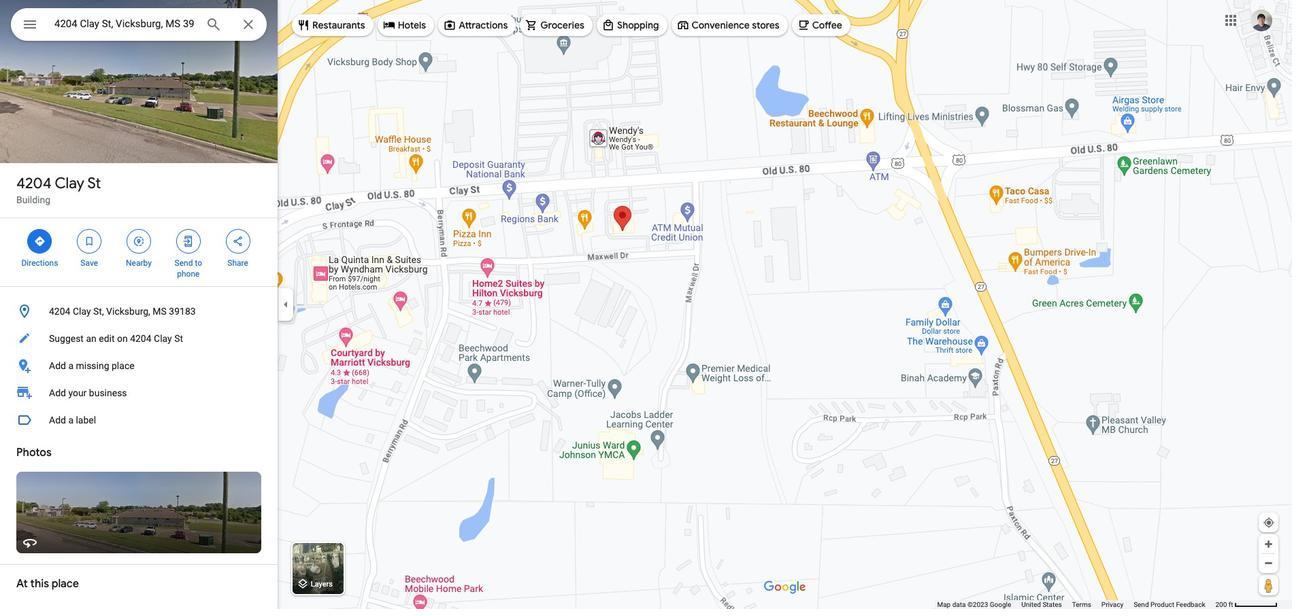 Task type: describe. For each thing, give the bounding box(es) containing it.
terms
[[1072, 602, 1091, 609]]

google
[[990, 602, 1011, 609]]

phone
[[177, 269, 200, 279]]

©2023
[[968, 602, 988, 609]]

directions
[[21, 259, 58, 268]]

add your business link
[[0, 380, 278, 407]]

save
[[81, 259, 98, 268]]

add a label button
[[0, 407, 278, 434]]

label
[[76, 415, 96, 426]]

an
[[86, 333, 96, 344]]

send for send to phone
[[175, 259, 193, 268]]

clay for st,
[[73, 306, 91, 317]]

united states button
[[1022, 601, 1062, 610]]

coffee button
[[792, 9, 851, 42]]

4204 for st
[[16, 174, 52, 193]]

200 ft
[[1216, 602, 1233, 609]]

st,
[[93, 306, 104, 317]]

restaurants
[[312, 19, 365, 31]]

4204 clay st, vicksburg, ms 39183 button
[[0, 298, 278, 325]]


[[83, 234, 95, 249]]

on
[[117, 333, 128, 344]]

add your business
[[49, 388, 127, 399]]

attractions
[[459, 19, 508, 31]]

show street view coverage image
[[1259, 576, 1279, 596]]

actions for 4204 clay st region
[[0, 218, 278, 286]]

suggest an edit on 4204 clay st
[[49, 333, 183, 344]]

clay inside button
[[154, 333, 172, 344]]


[[232, 234, 244, 249]]

place inside button
[[112, 361, 134, 372]]

add for add a label
[[49, 415, 66, 426]]

st inside button
[[174, 333, 183, 344]]

none field inside 4204 clay st, vicksburg, ms 39183 field
[[54, 16, 195, 32]]


[[34, 234, 46, 249]]

send product feedback
[[1134, 602, 1205, 609]]

restaurants button
[[292, 9, 373, 42]]

at this place
[[16, 578, 79, 591]]

send product feedback button
[[1134, 601, 1205, 610]]

add a label
[[49, 415, 96, 426]]

collapse side panel image
[[278, 297, 293, 312]]

privacy
[[1102, 602, 1124, 609]]

send to phone
[[175, 259, 202, 279]]

show your location image
[[1263, 517, 1275, 529]]

hotels button
[[377, 9, 434, 42]]

200
[[1216, 602, 1227, 609]]

a for label
[[68, 415, 74, 426]]

footer inside google maps element
[[937, 601, 1216, 610]]

this
[[30, 578, 49, 591]]

stores
[[752, 19, 780, 31]]

zoom out image
[[1264, 559, 1274, 569]]

4204 clay st, vicksburg, ms 39183
[[49, 306, 196, 317]]

share
[[227, 259, 248, 268]]

4204 Clay St, Vicksburg, MS 39183 field
[[11, 8, 267, 41]]

business
[[89, 388, 127, 399]]

coffee
[[812, 19, 842, 31]]

map
[[937, 602, 951, 609]]

0 horizontal spatial place
[[52, 578, 79, 591]]



Task type: locate. For each thing, give the bounding box(es) containing it.
send left the product
[[1134, 602, 1149, 609]]

2 vertical spatial 4204
[[130, 333, 151, 344]]

groceries button
[[520, 9, 593, 42]]

convenience stores
[[692, 19, 780, 31]]

place right this on the bottom of the page
[[52, 578, 79, 591]]


[[133, 234, 145, 249]]

0 vertical spatial place
[[112, 361, 134, 372]]

 button
[[11, 8, 49, 44]]

terms button
[[1072, 601, 1091, 610]]

add inside button
[[49, 361, 66, 372]]

clay inside 4204 clay st building
[[55, 174, 84, 193]]

0 vertical spatial 4204
[[16, 174, 52, 193]]

1 vertical spatial 4204
[[49, 306, 70, 317]]

clay inside button
[[73, 306, 91, 317]]

2 vertical spatial add
[[49, 415, 66, 426]]

1 a from the top
[[68, 361, 74, 372]]

building
[[16, 195, 50, 206]]

4204 inside 'suggest an edit on 4204 clay st' button
[[130, 333, 151, 344]]

ms
[[153, 306, 167, 317]]

a inside "add a label" button
[[68, 415, 74, 426]]

at
[[16, 578, 28, 591]]

clay up 
[[55, 174, 84, 193]]

place
[[112, 361, 134, 372], [52, 578, 79, 591]]


[[182, 234, 194, 249]]

add for add a missing place
[[49, 361, 66, 372]]

zoom in image
[[1264, 540, 1274, 550]]

attractions button
[[438, 9, 516, 42]]

4204 clay st main content
[[0, 0, 278, 610]]

convenience stores button
[[671, 9, 788, 42]]

privacy button
[[1102, 601, 1124, 610]]

st down the "39183"
[[174, 333, 183, 344]]

1 vertical spatial send
[[1134, 602, 1149, 609]]

ft
[[1229, 602, 1233, 609]]

send inside button
[[1134, 602, 1149, 609]]

footer containing map data ©2023 google
[[937, 601, 1216, 610]]

send for send product feedback
[[1134, 602, 1149, 609]]

google maps element
[[0, 0, 1292, 610]]

1 add from the top
[[49, 361, 66, 372]]

0 horizontal spatial send
[[175, 259, 193, 268]]

send
[[175, 259, 193, 268], [1134, 602, 1149, 609]]

vicksburg,
[[106, 306, 150, 317]]

clay down ms
[[154, 333, 172, 344]]

add for add your business
[[49, 388, 66, 399]]


[[22, 15, 38, 34]]

4204 for st,
[[49, 306, 70, 317]]

4204 inside 4204 clay st building
[[16, 174, 52, 193]]

4204 right on
[[130, 333, 151, 344]]

send up phone
[[175, 259, 193, 268]]

clay
[[55, 174, 84, 193], [73, 306, 91, 317], [154, 333, 172, 344]]

edit
[[99, 333, 115, 344]]

4204 inside 4204 clay st, vicksburg, ms 39183 button
[[49, 306, 70, 317]]

2 vertical spatial clay
[[154, 333, 172, 344]]

groceries
[[540, 19, 584, 31]]

3 add from the top
[[49, 415, 66, 426]]

a left missing
[[68, 361, 74, 372]]

layers
[[311, 581, 333, 590]]

st inside 4204 clay st building
[[87, 174, 101, 193]]

st up 
[[87, 174, 101, 193]]

states
[[1043, 602, 1062, 609]]

clay for st
[[55, 174, 84, 193]]

product
[[1151, 602, 1174, 609]]

your
[[68, 388, 87, 399]]

place down on
[[112, 361, 134, 372]]

1 vertical spatial place
[[52, 578, 79, 591]]

a for missing
[[68, 361, 74, 372]]

add a missing place button
[[0, 352, 278, 380]]

None field
[[54, 16, 195, 32]]

a inside "add a missing place" button
[[68, 361, 74, 372]]

add down suggest
[[49, 361, 66, 372]]

1 vertical spatial a
[[68, 415, 74, 426]]

data
[[952, 602, 966, 609]]

4204 up building
[[16, 174, 52, 193]]

add
[[49, 361, 66, 372], [49, 388, 66, 399], [49, 415, 66, 426]]

200 ft button
[[1216, 602, 1278, 609]]

united states
[[1022, 602, 1062, 609]]

0 vertical spatial send
[[175, 259, 193, 268]]

a
[[68, 361, 74, 372], [68, 415, 74, 426]]

photos
[[16, 446, 52, 460]]

a left label
[[68, 415, 74, 426]]

footer
[[937, 601, 1216, 610]]

0 vertical spatial add
[[49, 361, 66, 372]]

convenience
[[692, 19, 750, 31]]

add left the your
[[49, 388, 66, 399]]

add left label
[[49, 415, 66, 426]]

nearby
[[126, 259, 152, 268]]

2 a from the top
[[68, 415, 74, 426]]

1 horizontal spatial send
[[1134, 602, 1149, 609]]

4204
[[16, 174, 52, 193], [49, 306, 70, 317], [130, 333, 151, 344]]

4204 up suggest
[[49, 306, 70, 317]]

united
[[1022, 602, 1041, 609]]

google account: nolan park  
(nolan.park@adept.ai) image
[[1251, 9, 1272, 31]]

 search field
[[11, 8, 267, 44]]

send inside send to phone
[[175, 259, 193, 268]]

39183
[[169, 306, 196, 317]]

0 vertical spatial st
[[87, 174, 101, 193]]

to
[[195, 259, 202, 268]]

0 vertical spatial a
[[68, 361, 74, 372]]

1 vertical spatial add
[[49, 388, 66, 399]]

map data ©2023 google
[[937, 602, 1011, 609]]

suggest an edit on 4204 clay st button
[[0, 325, 278, 352]]

shopping button
[[597, 9, 667, 42]]

2 add from the top
[[49, 388, 66, 399]]

add a missing place
[[49, 361, 134, 372]]

0 vertical spatial clay
[[55, 174, 84, 193]]

missing
[[76, 361, 109, 372]]

4204 clay st building
[[16, 174, 101, 206]]

suggest
[[49, 333, 84, 344]]

feedback
[[1176, 602, 1205, 609]]

add inside button
[[49, 415, 66, 426]]

clay left st,
[[73, 306, 91, 317]]

hotels
[[398, 19, 426, 31]]

st
[[87, 174, 101, 193], [174, 333, 183, 344]]

1 horizontal spatial st
[[174, 333, 183, 344]]

0 horizontal spatial st
[[87, 174, 101, 193]]

1 horizontal spatial place
[[112, 361, 134, 372]]

1 vertical spatial st
[[174, 333, 183, 344]]

shopping
[[617, 19, 659, 31]]

1 vertical spatial clay
[[73, 306, 91, 317]]



Task type: vqa. For each thing, say whether or not it's contained in the screenshot.


